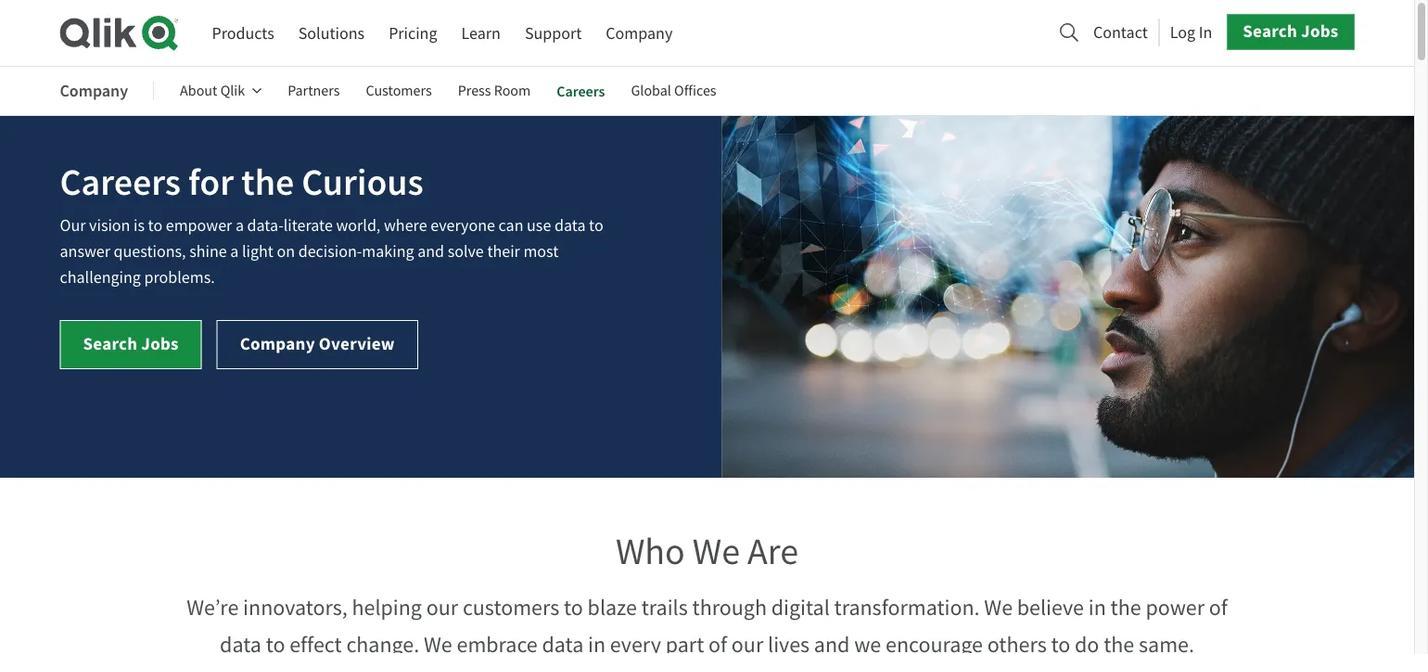 Task type: describe. For each thing, give the bounding box(es) containing it.
qlik
[[220, 81, 245, 100]]

company for company "link"
[[606, 22, 673, 44]]

helping
[[352, 593, 422, 622]]

to right is
[[148, 215, 163, 236]]

digital
[[772, 593, 830, 622]]

search for bottom search jobs link
[[83, 332, 138, 355]]

every
[[610, 630, 661, 654]]

curious
[[302, 158, 424, 207]]

support link
[[525, 16, 582, 50]]

contact link
[[1094, 16, 1148, 47]]

0 vertical spatial our
[[426, 593, 458, 622]]

global
[[631, 81, 672, 100]]

about qlik
[[180, 81, 245, 100]]

effect
[[290, 630, 342, 654]]

overview
[[319, 332, 395, 355]]

on
[[277, 241, 295, 262]]

press
[[458, 81, 491, 100]]

menu bar inside qlik main element
[[212, 16, 673, 50]]

partners link
[[288, 69, 340, 113]]

contact
[[1094, 22, 1148, 43]]

our
[[60, 215, 86, 236]]

0 vertical spatial a
[[236, 215, 244, 236]]

and inside we're innovators, helping our customers to blaze trails through digital transformation. we believe in the power of data to effect change. we embrace data in every part of our lives and we encourage others to do the same.
[[814, 630, 850, 654]]

learn link
[[462, 16, 501, 50]]

can
[[499, 215, 524, 236]]

company overview link
[[217, 320, 418, 369]]

same.
[[1139, 630, 1195, 654]]

1 vertical spatial in
[[588, 630, 606, 654]]

company menu bar
[[60, 69, 743, 113]]

log in link
[[1171, 16, 1213, 47]]

everyone
[[431, 215, 495, 236]]

company inside 'link'
[[240, 332, 315, 355]]

global offices link
[[631, 69, 717, 113]]

company overview
[[240, 332, 395, 355]]

careers for careers
[[557, 81, 605, 101]]

0 vertical spatial of
[[1210, 593, 1228, 622]]

to left blaze
[[564, 593, 583, 622]]

offices
[[674, 81, 717, 100]]

answer
[[60, 241, 110, 262]]

search for rightmost search jobs link
[[1243, 19, 1298, 43]]

where
[[384, 215, 427, 236]]

customers link
[[366, 69, 432, 113]]

solutions
[[298, 22, 365, 44]]

who we are
[[616, 528, 799, 576]]

1 vertical spatial search jobs link
[[60, 320, 202, 369]]

support
[[525, 22, 582, 44]]

data for curious
[[555, 215, 586, 236]]

their
[[487, 241, 520, 262]]

go to the home page. image
[[60, 15, 179, 51]]

company for company menu bar
[[60, 80, 128, 102]]

press room
[[458, 81, 531, 100]]

solve
[[448, 241, 484, 262]]

through
[[693, 593, 767, 622]]

for
[[188, 158, 234, 207]]

careers for the curious our vision is to empower a data-literate world, where everyone can use data to answer questions, shine a light on decision-making and solve their most challenging problems.
[[60, 158, 604, 288]]

change.
[[346, 630, 419, 654]]

literate
[[284, 215, 333, 236]]

partners
[[288, 81, 340, 100]]

problems.
[[144, 267, 215, 288]]

pricing
[[389, 22, 437, 44]]

jobs for bottom search jobs link
[[141, 332, 179, 355]]



Task type: locate. For each thing, give the bounding box(es) containing it.
of right part
[[709, 630, 727, 654]]

data inside careers for the curious our vision is to empower a data-literate world, where everyone can use data to answer questions, shine a light on decision-making and solve their most challenging problems.
[[555, 215, 586, 236]]

customers
[[366, 81, 432, 100]]

search right in
[[1243, 19, 1298, 43]]

1 vertical spatial company
[[60, 80, 128, 102]]

press room link
[[458, 69, 531, 113]]

careers up vision
[[60, 158, 181, 207]]

search jobs for rightmost search jobs link
[[1243, 19, 1339, 43]]

search down challenging
[[83, 332, 138, 355]]

0 horizontal spatial and
[[418, 241, 444, 262]]

1 horizontal spatial jobs
[[1302, 19, 1339, 43]]

careers inside careers for the curious our vision is to empower a data-literate world, where everyone can use data to answer questions, shine a light on decision-making and solve their most challenging problems.
[[60, 158, 181, 207]]

company link
[[606, 16, 673, 50]]

0 vertical spatial search jobs link
[[1228, 14, 1355, 49]]

our right helping
[[426, 593, 458, 622]]

the
[[241, 158, 294, 207], [1111, 593, 1142, 622], [1104, 630, 1135, 654]]

0 horizontal spatial company
[[60, 80, 128, 102]]

about
[[180, 81, 217, 100]]

to right use
[[589, 215, 604, 236]]

transformation.
[[834, 593, 980, 622]]

menu bar
[[212, 16, 673, 50]]

about qlik link
[[180, 69, 262, 113]]

0 vertical spatial we
[[693, 528, 740, 576]]

we up others
[[985, 593, 1013, 622]]

in down blaze
[[588, 630, 606, 654]]

1 horizontal spatial we
[[693, 528, 740, 576]]

2 horizontal spatial we
[[985, 593, 1013, 622]]

others
[[988, 630, 1047, 654]]

search inside qlik main element
[[1243, 19, 1298, 43]]

1 horizontal spatial search jobs
[[1243, 19, 1339, 43]]

1 horizontal spatial careers
[[557, 81, 605, 101]]

1 horizontal spatial company
[[240, 332, 315, 355]]

1 vertical spatial our
[[732, 630, 764, 654]]

2 vertical spatial company
[[240, 332, 315, 355]]

0 vertical spatial company
[[606, 22, 673, 44]]

data right use
[[555, 215, 586, 236]]

search jobs down challenging
[[83, 332, 179, 355]]

careers link
[[557, 69, 605, 113]]

jobs
[[1302, 19, 1339, 43], [141, 332, 179, 355]]

company down go to the home page. image
[[60, 80, 128, 102]]

search jobs
[[1243, 19, 1339, 43], [83, 332, 179, 355]]

company inside qlik main element
[[606, 22, 673, 44]]

the inside careers for the curious our vision is to empower a data-literate world, where everyone can use data to answer questions, shine a light on decision-making and solve their most challenging problems.
[[241, 158, 294, 207]]

0 horizontal spatial search
[[83, 332, 138, 355]]

a left "data-"
[[236, 215, 244, 236]]

a left the light
[[230, 241, 239, 262]]

solutions link
[[298, 16, 365, 50]]

1 vertical spatial search jobs
[[83, 332, 179, 355]]

0 horizontal spatial search jobs
[[83, 332, 179, 355]]

company up the 'global'
[[606, 22, 673, 44]]

log in
[[1171, 22, 1213, 43]]

search jobs link down challenging
[[60, 320, 202, 369]]

company inside menu bar
[[60, 80, 128, 102]]

0 horizontal spatial search jobs link
[[60, 320, 202, 369]]

1 vertical spatial a
[[230, 241, 239, 262]]

light
[[242, 241, 274, 262]]

0 vertical spatial search
[[1243, 19, 1298, 43]]

customers
[[463, 593, 560, 622]]

who
[[616, 528, 685, 576]]

embrace
[[457, 630, 538, 654]]

0 vertical spatial the
[[241, 158, 294, 207]]

log
[[1171, 22, 1196, 43]]

2 vertical spatial we
[[424, 630, 452, 654]]

in up do
[[1089, 593, 1107, 622]]

1 vertical spatial jobs
[[141, 332, 179, 355]]

most
[[524, 241, 559, 262]]

lives
[[768, 630, 810, 654]]

data
[[555, 215, 586, 236], [220, 630, 261, 654], [542, 630, 584, 654]]

challenging
[[60, 267, 141, 288]]

pricing link
[[389, 16, 437, 50]]

questions,
[[114, 241, 186, 262]]

careers down support
[[557, 81, 605, 101]]

1 horizontal spatial search jobs link
[[1228, 14, 1355, 49]]

2 vertical spatial the
[[1104, 630, 1135, 654]]

vision
[[89, 215, 130, 236]]

room
[[494, 81, 531, 100]]

jobs for rightmost search jobs link
[[1302, 19, 1339, 43]]

0 vertical spatial and
[[418, 241, 444, 262]]

of right power
[[1210, 593, 1228, 622]]

data down 'we're'
[[220, 630, 261, 654]]

0 vertical spatial in
[[1089, 593, 1107, 622]]

0 horizontal spatial in
[[588, 630, 606, 654]]

learn
[[462, 22, 501, 44]]

data for our
[[220, 630, 261, 654]]

1 horizontal spatial of
[[1210, 593, 1228, 622]]

0 horizontal spatial jobs
[[141, 332, 179, 355]]

are
[[748, 528, 799, 576]]

1 horizontal spatial our
[[732, 630, 764, 654]]

careers for careers for the curious our vision is to empower a data-literate world, where everyone can use data to answer questions, shine a light on decision-making and solve their most challenging problems.
[[60, 158, 181, 207]]

0 vertical spatial jobs
[[1302, 19, 1339, 43]]

global offices
[[631, 81, 717, 100]]

we
[[855, 630, 882, 654]]

is
[[134, 215, 145, 236]]

search jobs for bottom search jobs link
[[83, 332, 179, 355]]

jobs inside qlik main element
[[1302, 19, 1339, 43]]

1 horizontal spatial and
[[814, 630, 850, 654]]

to left do
[[1052, 630, 1071, 654]]

decision-
[[298, 241, 362, 262]]

0 horizontal spatial careers
[[60, 158, 181, 207]]

products link
[[212, 16, 274, 50]]

0 horizontal spatial we
[[424, 630, 452, 654]]

products
[[212, 22, 274, 44]]

the right do
[[1104, 630, 1135, 654]]

1 vertical spatial careers
[[60, 158, 181, 207]]

our
[[426, 593, 458, 622], [732, 630, 764, 654]]

qlik main element
[[212, 14, 1355, 50]]

in
[[1199, 22, 1213, 43]]

in
[[1089, 593, 1107, 622], [588, 630, 606, 654]]

to down innovators,
[[266, 630, 285, 654]]

world,
[[336, 215, 381, 236]]

power
[[1146, 593, 1205, 622]]

2 horizontal spatial company
[[606, 22, 673, 44]]

company left "overview"
[[240, 332, 315, 355]]

0 vertical spatial search jobs
[[1243, 19, 1339, 43]]

a
[[236, 215, 244, 236], [230, 241, 239, 262]]

1 vertical spatial the
[[1111, 593, 1142, 622]]

our down through
[[732, 630, 764, 654]]

use
[[527, 215, 551, 236]]

we
[[693, 528, 740, 576], [985, 593, 1013, 622], [424, 630, 452, 654]]

search jobs link right in
[[1228, 14, 1355, 49]]

encourage
[[886, 630, 983, 654]]

of
[[1210, 593, 1228, 622], [709, 630, 727, 654]]

0 horizontal spatial of
[[709, 630, 727, 654]]

do
[[1075, 630, 1100, 654]]

we right change.
[[424, 630, 452, 654]]

company
[[606, 22, 673, 44], [60, 80, 128, 102], [240, 332, 315, 355]]

part
[[666, 630, 704, 654]]

0 horizontal spatial our
[[426, 593, 458, 622]]

and left solve
[[418, 241, 444, 262]]

to
[[148, 215, 163, 236], [589, 215, 604, 236], [564, 593, 583, 622], [266, 630, 285, 654], [1052, 630, 1071, 654]]

trails
[[642, 593, 688, 622]]

and
[[418, 241, 444, 262], [814, 630, 850, 654]]

1 vertical spatial and
[[814, 630, 850, 654]]

search jobs right in
[[1243, 19, 1339, 43]]

the left power
[[1111, 593, 1142, 622]]

and left 'we'
[[814, 630, 850, 654]]

1 vertical spatial search
[[83, 332, 138, 355]]

careers
[[557, 81, 605, 101], [60, 158, 181, 207]]

we're
[[187, 593, 239, 622]]

we're innovators, helping our customers to blaze trails through digital transformation. we believe in the power of data to effect change. we embrace data in every part of our lives and we encourage others to do the same.
[[187, 593, 1228, 654]]

search
[[1243, 19, 1298, 43], [83, 332, 138, 355]]

menu bar containing products
[[212, 16, 673, 50]]

1 vertical spatial we
[[985, 593, 1013, 622]]

empower
[[166, 215, 232, 236]]

1 horizontal spatial search
[[1243, 19, 1298, 43]]

careers inside company menu bar
[[557, 81, 605, 101]]

we left 'are'
[[693, 528, 740, 576]]

believe
[[1018, 593, 1084, 622]]

and inside careers for the curious our vision is to empower a data-literate world, where everyone can use data to answer questions, shine a light on decision-making and solve their most challenging problems.
[[418, 241, 444, 262]]

innovators,
[[243, 593, 348, 622]]

1 horizontal spatial in
[[1089, 593, 1107, 622]]

blaze
[[588, 593, 637, 622]]

the up "data-"
[[241, 158, 294, 207]]

0 vertical spatial careers
[[557, 81, 605, 101]]

search jobs link
[[1228, 14, 1355, 49], [60, 320, 202, 369]]

making
[[362, 241, 414, 262]]

data down customers
[[542, 630, 584, 654]]

shine
[[189, 241, 227, 262]]

data-
[[247, 215, 284, 236]]

search jobs inside qlik main element
[[1243, 19, 1339, 43]]

1 vertical spatial of
[[709, 630, 727, 654]]



Task type: vqa. For each thing, say whether or not it's contained in the screenshot.
talend within the the Forrester Total Economic Impact™ (TEI) of the Qlik | Talend Data Integration Platform
no



